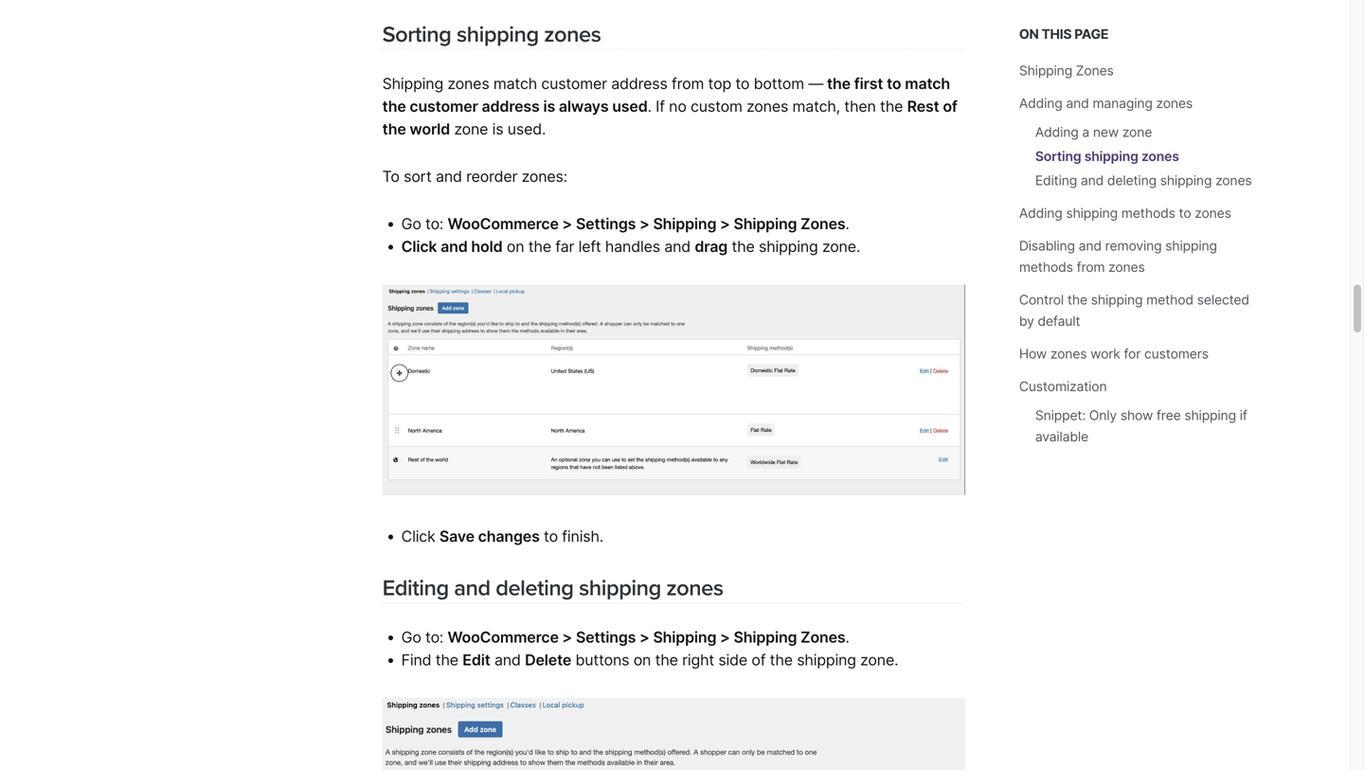 Task type: locate. For each thing, give the bounding box(es) containing it.
2 match from the left
[[905, 75, 950, 93]]

1 vertical spatial click
[[401, 527, 435, 546]]

to: down "sort"
[[425, 215, 444, 233]]

0 horizontal spatial on
[[507, 237, 524, 256]]

the up default
[[1068, 292, 1088, 308]]

address up used
[[611, 75, 668, 93]]

0 vertical spatial sorting shipping zones link
[[382, 21, 601, 48]]

0 vertical spatial zone.
[[822, 237, 860, 256]]

shipping up adding shipping methods to zones
[[1160, 172, 1212, 189]]

woocommerce inside go to: woocommerce > settings > shipping > shipping zones . find the edit and delete buttons on the right side of the shipping zone.
[[448, 628, 559, 647]]

adding
[[1019, 95, 1063, 111], [1035, 124, 1079, 140], [1019, 205, 1063, 221]]

to: up find
[[425, 628, 444, 647]]

0 vertical spatial zones
[[1076, 63, 1114, 79]]

0 vertical spatial click
[[401, 237, 437, 256]]

0 vertical spatial deleting
[[1107, 172, 1157, 189]]

2 click from the top
[[401, 527, 435, 546]]

0 vertical spatial settings
[[576, 215, 636, 233]]

zone
[[454, 120, 488, 139], [1123, 124, 1152, 140]]

1 horizontal spatial zone
[[1123, 124, 1152, 140]]

no
[[669, 97, 687, 116]]

1 vertical spatial zones
[[801, 215, 846, 233]]

shipping inside 'go to: woocommerce > settings > shipping > shipping zones . click and hold on the far left handles and drag the shipping zone.'
[[759, 237, 818, 256]]

0 horizontal spatial from
[[672, 75, 704, 93]]

editing and deleting shipping zones link up adding shipping methods to zones
[[1035, 172, 1252, 189]]

snippet: only
[[1035, 407, 1117, 423]]

of inside go to: woocommerce > settings > shipping > shipping zones . find the edit and delete buttons on the right side of the shipping zone.
[[752, 651, 766, 669]]

0 vertical spatial adding
[[1019, 95, 1063, 111]]

settings
[[576, 215, 636, 233], [576, 628, 636, 647]]

click
[[401, 237, 437, 256], [401, 527, 435, 546]]

the inside control the shipping method selected by default
[[1068, 292, 1088, 308]]

0 vertical spatial editing
[[1035, 172, 1077, 189]]

address up "zone is used."
[[482, 97, 540, 116]]

editing
[[1035, 172, 1077, 189], [382, 575, 449, 602]]

1 vertical spatial methods
[[1019, 259, 1073, 275]]

to
[[736, 75, 750, 93], [887, 75, 901, 93], [1179, 205, 1191, 221], [544, 527, 558, 546]]

match up rest
[[905, 75, 950, 93]]

and up adding shipping methods to zones link
[[1081, 172, 1104, 189]]

0 vertical spatial woocommerce
[[448, 215, 559, 233]]

0 horizontal spatial deleting
[[496, 575, 574, 602]]

woocommerce up edit
[[448, 628, 559, 647]]

1 vertical spatial woocommerce
[[448, 628, 559, 647]]

snippet: only show free shipping if available link
[[1035, 407, 1247, 445]]

go down "sort"
[[401, 215, 421, 233]]

if
[[656, 97, 665, 116]]

1 vertical spatial .
[[846, 215, 850, 233]]

and right the disabling
[[1079, 238, 1102, 254]]

go for go to: woocommerce > settings > shipping > shipping zones . click and hold on the far left handles and drag the shipping zone.
[[401, 215, 421, 233]]

2 vertical spatial adding
[[1019, 205, 1063, 221]]

click left save
[[401, 527, 435, 546]]

go for go to: woocommerce > settings > shipping > shipping zones . find the edit and delete buttons on the right side of the shipping zone.
[[401, 628, 421, 647]]

1 vertical spatial sorting
[[1035, 148, 1081, 164]]

customer up world at the top of page
[[410, 97, 478, 116]]

1 horizontal spatial from
[[1077, 259, 1105, 275]]

to: for find
[[425, 628, 444, 647]]

is up the used.
[[543, 97, 555, 116]]

1 vertical spatial adding
[[1035, 124, 1079, 140]]

deleting
[[1107, 172, 1157, 189], [496, 575, 574, 602]]

0 vertical spatial of
[[943, 97, 958, 116]]

method selected
[[1146, 292, 1250, 308]]

on right buttons
[[634, 651, 651, 669]]

settings for on
[[576, 628, 636, 647]]

0 vertical spatial methods
[[1122, 205, 1176, 221]]

1 vertical spatial from
[[1077, 259, 1105, 275]]

sorting shipping zones link
[[382, 21, 601, 48], [1035, 148, 1179, 164]]

find
[[401, 651, 431, 669]]

the left world at the top of page
[[382, 120, 406, 139]]

adding and managing zones link
[[1019, 95, 1193, 111]]

to right top
[[736, 75, 750, 93]]

editing down save
[[382, 575, 449, 602]]

adding and managing zones
[[1019, 95, 1193, 111]]

1 horizontal spatial match
[[905, 75, 950, 93]]

and right edit
[[495, 651, 521, 669]]

1 horizontal spatial customer
[[541, 75, 607, 93]]

of inside rest of the world
[[943, 97, 958, 116]]

and inside go to: woocommerce > settings > shipping > shipping zones . find the edit and delete buttons on the right side of the shipping zone.
[[495, 651, 521, 669]]

of right rest
[[943, 97, 958, 116]]

zones inside disabling and removing shipping methods from zones
[[1109, 259, 1145, 275]]

zones inside go to: woocommerce > settings > shipping > shipping zones . find the edit and delete buttons on the right side of the shipping zone.
[[801, 628, 846, 647]]

on inside go to: woocommerce > settings > shipping > shipping zones . find the edit and delete buttons on the right side of the shipping zone.
[[634, 651, 651, 669]]

1 horizontal spatial editing
[[1035, 172, 1077, 189]]

woocommerce for on
[[448, 215, 559, 233]]

handles
[[605, 237, 660, 256]]

1 horizontal spatial of
[[943, 97, 958, 116]]

if
[[1240, 407, 1247, 423]]

settings inside go to: woocommerce > settings > shipping > shipping zones . find the edit and delete buttons on the right side of the shipping zone.
[[576, 628, 636, 647]]

0 vertical spatial customer
[[541, 75, 607, 93]]

shipping down finish.
[[579, 575, 661, 602]]

click inside 'go to: woocommerce > settings > shipping > shipping zones . click and hold on the far left handles and drag the shipping zone.'
[[401, 237, 437, 256]]

is left the used.
[[492, 120, 503, 139]]

2 woocommerce from the top
[[448, 628, 559, 647]]

zones inside 'go to: woocommerce > settings > shipping > shipping zones . click and hold on the far left handles and drag the shipping zone.'
[[801, 215, 846, 233]]

deleting up adding shipping methods to zones
[[1107, 172, 1157, 189]]

go up find
[[401, 628, 421, 647]]

2 to: from the top
[[425, 628, 444, 647]]

address
[[611, 75, 668, 93], [482, 97, 540, 116]]

and up a in the top right of the page
[[1066, 95, 1089, 111]]

far
[[555, 237, 574, 256]]

delete
[[525, 651, 572, 669]]

shipping inside disabling and removing shipping methods from zones
[[1166, 238, 1217, 254]]

2 go from the top
[[401, 628, 421, 647]]

1 vertical spatial on
[[634, 651, 651, 669]]

0 vertical spatial address
[[611, 75, 668, 93]]

1 vertical spatial settings
[[576, 628, 636, 647]]

buttons
[[576, 651, 629, 669]]

adding inside adding a new zone sorting shipping zones editing and deleting shipping zones
[[1035, 124, 1079, 140]]

1 horizontal spatial sorting
[[1035, 148, 1081, 164]]

1 horizontal spatial deleting
[[1107, 172, 1157, 189]]

deleting down changes
[[496, 575, 574, 602]]

methods down the disabling
[[1019, 259, 1073, 275]]

new
[[1093, 124, 1119, 140]]

how
[[1019, 346, 1047, 362]]

0 horizontal spatial is
[[492, 120, 503, 139]]

. inside go to: woocommerce > settings > shipping > shipping zones . find the edit and delete buttons on the right side of the shipping zone.
[[846, 628, 850, 647]]

zones
[[544, 21, 601, 48], [448, 75, 489, 93], [1156, 95, 1193, 111], [1142, 148, 1179, 164], [1216, 172, 1252, 189], [1195, 205, 1231, 221], [1109, 259, 1145, 275], [1051, 346, 1087, 362], [666, 575, 723, 602]]

0 vertical spatial go
[[401, 215, 421, 233]]

to
[[382, 167, 400, 186]]

woocommerce
[[448, 215, 559, 233], [448, 628, 559, 647]]

adding left a in the top right of the page
[[1035, 124, 1079, 140]]

zones
[[1076, 63, 1114, 79], [801, 215, 846, 233], [801, 628, 846, 647]]

1 vertical spatial go
[[401, 628, 421, 647]]

match
[[493, 75, 537, 93], [905, 75, 950, 93]]

.
[[648, 97, 652, 116], [846, 215, 850, 233], [846, 628, 850, 647]]

shipping inside go to: woocommerce > settings > shipping > shipping zones . find the edit and delete buttons on the right side of the shipping zone.
[[797, 651, 856, 669]]

0 horizontal spatial zone
[[454, 120, 488, 139]]

1 horizontal spatial sorting shipping zones link
[[1035, 148, 1179, 164]]

work
[[1091, 346, 1121, 362]]

from inside disabling and removing shipping methods from zones
[[1077, 259, 1105, 275]]

on inside 'go to: woocommerce > settings > shipping > shipping zones . click and hold on the far left handles and drag the shipping zone.'
[[507, 237, 524, 256]]

1 vertical spatial editing and deleting shipping zones link
[[382, 575, 723, 602]]

1 horizontal spatial is
[[543, 97, 555, 116]]

shipping zones match customer address from top to bottom —
[[382, 75, 823, 93]]

methods up removing
[[1122, 205, 1176, 221]]

is
[[543, 97, 555, 116], [492, 120, 503, 139]]

woocommerce inside 'go to: woocommerce > settings > shipping > shipping zones . click and hold on the far left handles and drag the shipping zone.'
[[448, 215, 559, 233]]

1 vertical spatial is
[[492, 120, 503, 139]]

. inside 'go to: woocommerce > settings > shipping > shipping zones . click and hold on the far left handles and drag the shipping zone.'
[[846, 215, 850, 233]]

custom
[[691, 97, 743, 116]]

to left finish.
[[544, 527, 558, 546]]

1 settings from the top
[[576, 215, 636, 233]]

0 horizontal spatial of
[[752, 651, 766, 669]]

0 vertical spatial from
[[672, 75, 704, 93]]

editing and deleting shipping zones link down finish.
[[382, 575, 723, 602]]

—
[[808, 75, 823, 93]]

settings inside 'go to: woocommerce > settings > shipping > shipping zones . click and hold on the far left handles and drag the shipping zone.'
[[576, 215, 636, 233]]

on this page
[[1019, 26, 1109, 42]]

0 horizontal spatial methods
[[1019, 259, 1073, 275]]

and inside adding a new zone sorting shipping zones editing and deleting shipping zones
[[1081, 172, 1104, 189]]

the inside rest of the world
[[382, 120, 406, 139]]

shipping down disabling and removing shipping methods from zones
[[1091, 292, 1143, 308]]

zones:
[[522, 167, 567, 186]]

1 woocommerce from the top
[[448, 215, 559, 233]]

0 vertical spatial on
[[507, 237, 524, 256]]

go inside 'go to: woocommerce > settings > shipping > shipping zones . click and hold on the far left handles and drag the shipping zone.'
[[401, 215, 421, 233]]

of right side
[[752, 651, 766, 669]]

adding shipping methods to zones
[[1019, 205, 1231, 221]]

1 vertical spatial zone.
[[860, 651, 898, 669]]

from for address
[[672, 75, 704, 93]]

to right first
[[887, 75, 901, 93]]

adding down shipping zones link
[[1019, 95, 1063, 111]]

go inside go to: woocommerce > settings > shipping > shipping zones . find the edit and delete buttons on the right side of the shipping zone.
[[401, 628, 421, 647]]

2 vertical spatial zones
[[801, 628, 846, 647]]

adding a new zone link
[[1035, 124, 1152, 140]]

and
[[1066, 95, 1089, 111], [436, 167, 462, 186], [1081, 172, 1104, 189], [441, 237, 468, 256], [664, 237, 691, 256], [1079, 238, 1102, 254], [454, 575, 490, 602], [495, 651, 521, 669]]

click save changes to finish.
[[401, 527, 604, 546]]

match up the used.
[[493, 75, 537, 93]]

control
[[1019, 292, 1064, 308]]

a
[[1082, 124, 1090, 140]]

to: inside go to: woocommerce > settings > shipping > shipping zones . find the edit and delete buttons on the right side of the shipping zone.
[[425, 628, 444, 647]]

1 horizontal spatial on
[[634, 651, 651, 669]]

0 horizontal spatial editing
[[382, 575, 449, 602]]

0 horizontal spatial customer
[[410, 97, 478, 116]]

zone right world at the top of page
[[454, 120, 488, 139]]

settings for left
[[576, 215, 636, 233]]

1 vertical spatial address
[[482, 97, 540, 116]]

adding a new zone sorting shipping zones editing and deleting shipping zones
[[1035, 124, 1252, 189]]

sorting inside adding a new zone sorting shipping zones editing and deleting shipping zones
[[1035, 148, 1081, 164]]

go
[[401, 215, 421, 233], [401, 628, 421, 647]]

0 vertical spatial is
[[543, 97, 555, 116]]

0 horizontal spatial sorting
[[382, 21, 451, 48]]

0 vertical spatial editing and deleting shipping zones link
[[1035, 172, 1252, 189]]

shipping right side
[[797, 651, 856, 669]]

settings up buttons
[[576, 628, 636, 647]]

2 settings from the top
[[576, 628, 636, 647]]

1 go from the top
[[401, 215, 421, 233]]

bottom
[[754, 75, 804, 93]]

default
[[1038, 313, 1080, 329]]

on right hold
[[507, 237, 524, 256]]

>
[[562, 215, 572, 233], [640, 215, 650, 233], [720, 215, 730, 233], [562, 628, 572, 647], [640, 628, 650, 647], [720, 628, 730, 647]]

editing down "adding a new zone" link
[[1035, 172, 1077, 189]]

1 vertical spatial of
[[752, 651, 766, 669]]

adding up the disabling
[[1019, 205, 1063, 221]]

shipping zones
[[1019, 63, 1114, 79]]

woocommerce up hold
[[448, 215, 559, 233]]

zone right the "new"
[[1123, 124, 1152, 140]]

the up 'to'
[[382, 97, 406, 116]]

editing and deleting shipping zones
[[382, 575, 723, 602]]

customer
[[541, 75, 607, 93], [410, 97, 478, 116]]

edit
[[463, 651, 490, 669]]

sorting
[[382, 21, 451, 48], [1035, 148, 1081, 164]]

zone. inside go to: woocommerce > settings > shipping > shipping zones . find the edit and delete buttons on the right side of the shipping zone.
[[860, 651, 898, 669]]

0 horizontal spatial address
[[482, 97, 540, 116]]

editing and deleting shipping zones link
[[1035, 172, 1252, 189], [382, 575, 723, 602]]

shipping
[[1019, 63, 1073, 79], [382, 75, 443, 93], [653, 215, 717, 233], [734, 215, 797, 233], [653, 628, 717, 647], [734, 628, 797, 647]]

on
[[1019, 26, 1039, 42]]

zone. inside 'go to: woocommerce > settings > shipping > shipping zones . click and hold on the far left handles and drag the shipping zone.'
[[822, 237, 860, 256]]

1 to: from the top
[[425, 215, 444, 233]]

then
[[844, 97, 876, 116]]

0 vertical spatial to:
[[425, 215, 444, 233]]

go to: woocommerce > settings > shipping > shipping zones . click and hold on the far left handles and drag the shipping zone.
[[401, 215, 860, 256]]

drag
[[695, 237, 728, 256]]

customer inside the first to match the customer address is always used
[[410, 97, 478, 116]]

to: inside 'go to: woocommerce > settings > shipping > shipping zones . click and hold on the far left handles and drag the shipping zone.'
[[425, 215, 444, 233]]

editing inside adding a new zone sorting shipping zones editing and deleting shipping zones
[[1035, 172, 1077, 189]]

2 vertical spatial .
[[846, 628, 850, 647]]

of
[[943, 97, 958, 116], [752, 651, 766, 669]]

1 vertical spatial to:
[[425, 628, 444, 647]]

settings up left
[[576, 215, 636, 233]]

1 vertical spatial customer
[[410, 97, 478, 116]]

the left the right
[[655, 651, 678, 669]]

0 vertical spatial sorting
[[382, 21, 451, 48]]

to inside the first to match the customer address is always used
[[887, 75, 901, 93]]

0 vertical spatial .
[[648, 97, 652, 116]]

zone is used.
[[450, 120, 546, 139]]

customer up 'always'
[[541, 75, 607, 93]]

from
[[672, 75, 704, 93], [1077, 259, 1105, 275]]

0 horizontal spatial match
[[493, 75, 537, 93]]

click left hold
[[401, 237, 437, 256]]

shipping left if
[[1185, 407, 1236, 423]]

shipping up method selected
[[1166, 238, 1217, 254]]

1 click from the top
[[401, 237, 437, 256]]

shipping down the "new"
[[1085, 148, 1138, 164]]

zone.
[[822, 237, 860, 256], [860, 651, 898, 669]]

rest of the world
[[382, 97, 958, 139]]

on
[[507, 237, 524, 256], [634, 651, 651, 669]]

methods
[[1122, 205, 1176, 221], [1019, 259, 1073, 275]]

shipping right drag
[[759, 237, 818, 256]]



Task type: describe. For each thing, give the bounding box(es) containing it.
the right "then"
[[880, 97, 903, 116]]

adding for adding a new zone sorting shipping zones editing and deleting shipping zones
[[1035, 124, 1079, 140]]

0 horizontal spatial editing and deleting shipping zones link
[[382, 575, 723, 602]]

the right drag
[[732, 237, 755, 256]]

side
[[718, 651, 748, 669]]

to down adding a new zone sorting shipping zones editing and deleting shipping zones
[[1179, 205, 1191, 221]]

used.
[[508, 120, 546, 139]]

left
[[578, 237, 601, 256]]

reorder
[[466, 167, 518, 186]]

the first to match the customer address is always used
[[382, 75, 950, 116]]

right
[[682, 651, 714, 669]]

adding for adding and managing zones
[[1019, 95, 1063, 111]]

the right —
[[827, 75, 851, 93]]

removing
[[1105, 238, 1162, 254]]

1 horizontal spatial editing and deleting shipping zones link
[[1035, 172, 1252, 189]]

and left hold
[[441, 237, 468, 256]]

world
[[410, 120, 450, 139]]

zones for go to: woocommerce > settings > shipping > shipping zones . find the edit and delete buttons on the right side of the shipping zone.
[[801, 628, 846, 647]]

for
[[1124, 346, 1141, 362]]

finish.
[[562, 527, 604, 546]]

customization link
[[1019, 378, 1107, 395]]

1 vertical spatial editing
[[382, 575, 449, 602]]

zones for go to: woocommerce > settings > shipping > shipping zones . click and hold on the far left handles and drag the shipping zone.
[[801, 215, 846, 233]]

available
[[1035, 429, 1089, 445]]

save
[[440, 527, 475, 546]]

1 vertical spatial deleting
[[496, 575, 574, 602]]

first
[[854, 75, 883, 93]]

control the shipping method selected by default link
[[1019, 292, 1250, 329]]

the right side
[[770, 651, 793, 669]]

changes
[[478, 527, 540, 546]]

page
[[1075, 26, 1109, 42]]

disabling
[[1019, 238, 1075, 254]]

woocommerce for and
[[448, 628, 559, 647]]

. if no custom zones match, then the
[[648, 97, 907, 116]]

show
[[1121, 407, 1153, 423]]

snippet: only show free shipping if available
[[1035, 407, 1247, 445]]

and right "sort"
[[436, 167, 462, 186]]

go to: woocommerce > settings > shipping > shipping zones . find the edit and delete buttons on the right side of the shipping zone.
[[401, 628, 898, 669]]

shipping up disabling and removing shipping methods from zones link
[[1066, 205, 1118, 221]]

managing
[[1093, 95, 1153, 111]]

. for side
[[846, 628, 850, 647]]

1 vertical spatial sorting shipping zones link
[[1035, 148, 1179, 164]]

zone inside adding a new zone sorting shipping zones editing and deleting shipping zones
[[1123, 124, 1152, 140]]

rest
[[907, 97, 939, 116]]

how zones work for customers
[[1019, 346, 1209, 362]]

to sort and reorder zones:
[[382, 167, 567, 186]]

zones match,
[[747, 97, 840, 116]]

to: for click
[[425, 215, 444, 233]]

. for drag
[[846, 215, 850, 233]]

0 horizontal spatial sorting shipping zones link
[[382, 21, 601, 48]]

sort
[[404, 167, 432, 186]]

hold
[[471, 237, 503, 256]]

shipping zones link
[[1019, 63, 1114, 79]]

and inside disabling and removing shipping methods from zones
[[1079, 238, 1102, 254]]

address inside the first to match the customer address is always used
[[482, 97, 540, 116]]

adding for adding shipping methods to zones
[[1019, 205, 1063, 221]]

the left far
[[528, 237, 551, 256]]

top
[[708, 75, 731, 93]]

always
[[559, 97, 609, 116]]

how zones work for customers link
[[1019, 346, 1209, 362]]

and left drag
[[664, 237, 691, 256]]

by
[[1019, 313, 1034, 329]]

and down save
[[454, 575, 490, 602]]

1 horizontal spatial address
[[611, 75, 668, 93]]

control the shipping method selected by default
[[1019, 292, 1250, 329]]

1 horizontal spatial methods
[[1122, 205, 1176, 221]]

shipping inside control the shipping method selected by default
[[1091, 292, 1143, 308]]

deleting inside adding a new zone sorting shipping zones editing and deleting shipping zones
[[1107, 172, 1157, 189]]

is inside the first to match the customer address is always used
[[543, 97, 555, 116]]

shipping inside snippet: only show free shipping if available
[[1185, 407, 1236, 423]]

customers
[[1145, 346, 1209, 362]]

free
[[1157, 407, 1181, 423]]

the left edit
[[436, 651, 459, 669]]

1 match from the left
[[493, 75, 537, 93]]

methods inside disabling and removing shipping methods from zones
[[1019, 259, 1073, 275]]

customization
[[1019, 378, 1107, 395]]

disabling and removing shipping methods from zones link
[[1019, 238, 1217, 275]]

adding shipping methods to zones link
[[1019, 205, 1231, 221]]

disabling and removing shipping methods from zones
[[1019, 238, 1217, 275]]

this
[[1042, 26, 1072, 42]]

from for methods
[[1077, 259, 1105, 275]]

sorting shipping zones
[[382, 21, 601, 48]]

shipping up "zone is used."
[[457, 21, 539, 48]]

match inside the first to match the customer address is always used
[[905, 75, 950, 93]]

used
[[612, 97, 648, 116]]



Task type: vqa. For each thing, say whether or not it's contained in the screenshot.
$
no



